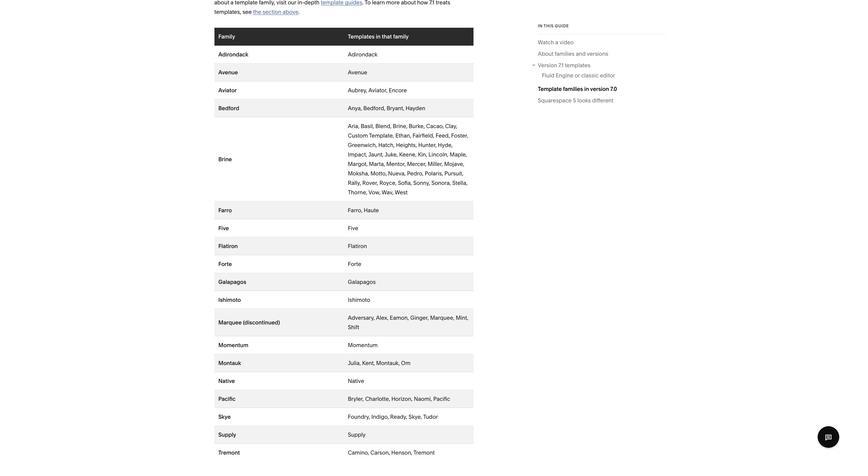 Task type: vqa. For each thing, say whether or not it's contained in the screenshot.
the right Ishimoto
yes



Task type: describe. For each thing, give the bounding box(es) containing it.
1 forte from the left
[[219, 261, 232, 268]]

families for about
[[555, 50, 575, 57]]

that
[[382, 33, 392, 40]]

eamon,
[[390, 314, 409, 321]]

ethan,
[[396, 132, 412, 139]]

cacao,
[[426, 123, 444, 130]]

families for template
[[563, 86, 583, 92]]

custom
[[348, 132, 368, 139]]

template families in version 7.0
[[538, 86, 617, 92]]

kin,
[[418, 151, 428, 158]]

marquee (discontinued)
[[219, 319, 280, 326]]

to
[[365, 0, 371, 6]]

west
[[395, 189, 408, 196]]

foster,
[[451, 132, 469, 139]]

burke,
[[409, 123, 425, 130]]

templates in that family
[[348, 33, 409, 40]]

julia, kent, montauk, om
[[348, 360, 411, 367]]

moksha,
[[348, 170, 369, 177]]

thorne,
[[348, 189, 368, 196]]

anya, bedford, bryant, hayden
[[348, 105, 426, 112]]

learn
[[372, 0, 385, 6]]

section
[[263, 9, 282, 15]]

aviator,
[[369, 87, 388, 94]]

motto,
[[371, 170, 387, 177]]

1 flatiron from the left
[[219, 243, 238, 250]]

bedford,
[[364, 105, 386, 112]]

templates,
[[214, 9, 241, 15]]

. inside . to learn more about how 7.1 treats templates, see
[[363, 0, 364, 6]]

aria,
[[348, 123, 360, 130]]

see
[[243, 9, 252, 15]]

clay,
[[446, 123, 458, 130]]

version 7.1 templates button
[[531, 60, 666, 70]]

keene,
[[399, 151, 417, 158]]

version
[[538, 62, 558, 69]]

bedford
[[219, 105, 239, 112]]

om
[[401, 360, 411, 367]]

fairfield,
[[413, 132, 435, 139]]

heights,
[[396, 142, 417, 149]]

miller,
[[428, 161, 443, 167]]

the
[[253, 9, 261, 15]]

alex,
[[376, 314, 389, 321]]

wav,
[[382, 189, 394, 196]]

1 five from the left
[[219, 225, 229, 232]]

squarespace
[[538, 97, 572, 104]]

feed,
[[436, 132, 450, 139]]

(discontinued)
[[243, 319, 280, 326]]

1 galapagos from the left
[[219, 279, 246, 285]]

farro,
[[348, 207, 363, 214]]

1 tremont from the left
[[219, 449, 240, 456]]

rover,
[[363, 180, 378, 186]]

hatch,
[[379, 142, 395, 149]]

about families and versions link
[[538, 49, 609, 60]]

or
[[575, 72, 580, 79]]

in this guide
[[538, 23, 569, 28]]

fluid
[[542, 72, 555, 79]]

bryler, charlotte, horizon, naomi, pacific
[[348, 396, 451, 402]]

version 7.1 templates
[[538, 62, 591, 69]]

templates
[[348, 33, 375, 40]]

rally,
[[348, 180, 361, 186]]

maple,
[[450, 151, 467, 158]]

sofia,
[[398, 180, 412, 186]]

2 native from the left
[[348, 378, 364, 384]]

polaris,
[[425, 170, 444, 177]]

skye,
[[409, 414, 422, 420]]

this
[[544, 23, 554, 28]]

about
[[538, 50, 554, 57]]

pedro,
[[407, 170, 424, 177]]

squarespace 5 looks different
[[538, 97, 614, 104]]

2 supply from the left
[[348, 431, 366, 438]]

in
[[538, 23, 543, 28]]

2 galapagos from the left
[[348, 279, 376, 285]]

montauk,
[[376, 360, 400, 367]]

mint,
[[456, 314, 469, 321]]

0 vertical spatial in
[[376, 33, 381, 40]]

montauk
[[219, 360, 241, 367]]

bryant,
[[387, 105, 405, 112]]

sonora,
[[432, 180, 451, 186]]

2 pacific from the left
[[434, 396, 451, 402]]

2 flatiron from the left
[[348, 243, 367, 250]]

encore
[[389, 87, 407, 94]]

2 forte from the left
[[348, 261, 362, 268]]

aubrey,
[[348, 87, 368, 94]]



Task type: locate. For each thing, give the bounding box(es) containing it.
avenue
[[219, 69, 238, 76], [348, 69, 368, 76]]

mojave,
[[445, 161, 465, 167]]

ishimoto up marquee
[[219, 297, 241, 303]]

2 tremont from the left
[[414, 449, 435, 456]]

families up 5
[[563, 86, 583, 92]]

marquee
[[219, 319, 242, 326]]

1 horizontal spatial .
[[363, 0, 364, 6]]

five down farro
[[219, 225, 229, 232]]

tudor
[[424, 414, 438, 420]]

fluid engine or classic editor
[[542, 72, 616, 79]]

0 vertical spatial families
[[555, 50, 575, 57]]

1 ishimoto from the left
[[219, 297, 241, 303]]

0 horizontal spatial forte
[[219, 261, 232, 268]]

1 avenue from the left
[[219, 69, 238, 76]]

1 horizontal spatial native
[[348, 378, 364, 384]]

aviator
[[219, 87, 237, 94]]

1 vertical spatial .
[[299, 9, 300, 15]]

aubrey, aviator, encore
[[348, 87, 407, 94]]

editor
[[600, 72, 616, 79]]

2 ishimoto from the left
[[348, 297, 370, 303]]

0 horizontal spatial in
[[376, 33, 381, 40]]

native
[[219, 378, 235, 384], [348, 378, 364, 384]]

1 horizontal spatial ishimoto
[[348, 297, 370, 303]]

2 momentum from the left
[[348, 342, 378, 349]]

in up looks at the top right of page
[[585, 86, 589, 92]]

0 horizontal spatial galapagos
[[219, 279, 246, 285]]

2 avenue from the left
[[348, 69, 368, 76]]

adirondack
[[219, 51, 248, 58], [348, 51, 378, 58]]

avenue up aviator
[[219, 69, 238, 76]]

impact,
[[348, 151, 367, 158]]

pursuit,
[[445, 170, 464, 177]]

farro, haute
[[348, 207, 379, 214]]

2 adirondack from the left
[[348, 51, 378, 58]]

sonny,
[[414, 180, 430, 186]]

adirondack down family
[[219, 51, 248, 58]]

template
[[538, 86, 562, 92]]

pacific
[[219, 396, 236, 402], [434, 396, 451, 402]]

haute
[[364, 207, 379, 214]]

1 vertical spatial in
[[585, 86, 589, 92]]

.
[[363, 0, 364, 6], [299, 9, 300, 15]]

ready,
[[391, 414, 408, 420]]

hunter,
[[419, 142, 437, 149]]

jaunt,
[[369, 151, 384, 158]]

0 horizontal spatial avenue
[[219, 69, 238, 76]]

momentum up montauk
[[219, 342, 248, 349]]

indigo,
[[372, 414, 389, 420]]

aria, basil, blend, brine, burke, cacao, clay, custom template, ethan, fairfield, feed, foster, greenwich, hatch, heights, hunter, hyde, impact, jaunt, juke, keene, kin, lincoln, maple, margot, marta, mentor, mercer, miller, mojave, moksha, motto, nueva, pedro, polaris, pursuit, rally, rover, royce, sofia, sonny, sonora, stella, thorne, vow, wav, west
[[348, 123, 469, 196]]

skye
[[219, 414, 231, 420]]

1 supply from the left
[[219, 431, 236, 438]]

and
[[576, 50, 586, 57]]

video
[[560, 39, 574, 46]]

in
[[376, 33, 381, 40], [585, 86, 589, 92]]

1 pacific from the left
[[219, 396, 236, 402]]

supply down skye
[[219, 431, 236, 438]]

watch
[[538, 39, 554, 46]]

1 adirondack from the left
[[219, 51, 248, 58]]

1 horizontal spatial avenue
[[348, 69, 368, 76]]

0 horizontal spatial tremont
[[219, 449, 240, 456]]

1 horizontal spatial tremont
[[414, 449, 435, 456]]

1 vertical spatial 7.1
[[559, 62, 564, 69]]

the section above .
[[253, 9, 300, 15]]

avenue up aubrey,
[[348, 69, 368, 76]]

margot,
[[348, 161, 368, 167]]

kent,
[[362, 360, 375, 367]]

mercer,
[[407, 161, 427, 167]]

about families and versions
[[538, 50, 609, 57]]

0 vertical spatial 7.1
[[430, 0, 435, 6]]

about
[[401, 0, 416, 6]]

treats
[[436, 0, 451, 6]]

fluid engine or classic editor link
[[542, 71, 616, 82]]

anya,
[[348, 105, 362, 112]]

7.1 right how
[[430, 0, 435, 6]]

pacific right the naomi,
[[434, 396, 451, 402]]

greenwich,
[[348, 142, 377, 149]]

more
[[386, 0, 400, 6]]

pacific up skye
[[219, 396, 236, 402]]

1 horizontal spatial flatiron
[[348, 243, 367, 250]]

supply up camino,
[[348, 431, 366, 438]]

families inside template families in version 7.0 link
[[563, 86, 583, 92]]

0 horizontal spatial five
[[219, 225, 229, 232]]

in inside template families in version 7.0 link
[[585, 86, 589, 92]]

native down montauk
[[219, 378, 235, 384]]

0 horizontal spatial 7.1
[[430, 0, 435, 6]]

0 horizontal spatial ishimoto
[[219, 297, 241, 303]]

foundry,
[[348, 414, 370, 420]]

how
[[417, 0, 428, 6]]

5
[[573, 97, 576, 104]]

bryler,
[[348, 396, 364, 402]]

the section above link
[[253, 9, 299, 15]]

. right section at the top
[[299, 9, 300, 15]]

1 horizontal spatial momentum
[[348, 342, 378, 349]]

momentum
[[219, 342, 248, 349], [348, 342, 378, 349]]

0 horizontal spatial flatiron
[[219, 243, 238, 250]]

versions
[[587, 50, 609, 57]]

tremont
[[219, 449, 240, 456], [414, 449, 435, 456]]

marta,
[[369, 161, 385, 167]]

template families in version 7.0 link
[[538, 84, 617, 96]]

watch a video
[[538, 39, 574, 46]]

momentum up kent,
[[348, 342, 378, 349]]

7.0
[[611, 86, 617, 92]]

1 horizontal spatial 7.1
[[559, 62, 564, 69]]

0 horizontal spatial pacific
[[219, 396, 236, 402]]

0 horizontal spatial momentum
[[219, 342, 248, 349]]

ishimoto up adversary,
[[348, 297, 370, 303]]

vow,
[[369, 189, 381, 196]]

hyde,
[[438, 142, 453, 149]]

0 horizontal spatial adirondack
[[219, 51, 248, 58]]

0 horizontal spatial native
[[219, 378, 235, 384]]

1 horizontal spatial forte
[[348, 261, 362, 268]]

five down farro,
[[348, 225, 359, 232]]

7.1 inside dropdown button
[[559, 62, 564, 69]]

7.1
[[430, 0, 435, 6], [559, 62, 564, 69]]

brine
[[219, 156, 232, 163]]

template,
[[369, 132, 394, 139]]

7.1 up engine
[[559, 62, 564, 69]]

henson,
[[392, 449, 413, 456]]

2 five from the left
[[348, 225, 359, 232]]

in left the "that"
[[376, 33, 381, 40]]

brine,
[[393, 123, 408, 130]]

nueva,
[[388, 170, 406, 177]]

classic
[[582, 72, 599, 79]]

guide
[[555, 23, 569, 28]]

1 horizontal spatial in
[[585, 86, 589, 92]]

1 horizontal spatial five
[[348, 225, 359, 232]]

1 horizontal spatial adirondack
[[348, 51, 378, 58]]

1 momentum from the left
[[219, 342, 248, 349]]

family
[[393, 33, 409, 40]]

charlotte,
[[365, 396, 390, 402]]

0 horizontal spatial supply
[[219, 431, 236, 438]]

templates
[[565, 62, 591, 69]]

adirondack down templates
[[348, 51, 378, 58]]

0 vertical spatial .
[[363, 0, 364, 6]]

1 horizontal spatial supply
[[348, 431, 366, 438]]

camino,
[[348, 449, 369, 456]]

juke,
[[385, 151, 398, 158]]

mentor,
[[387, 161, 406, 167]]

camino, carson, henson, tremont
[[348, 449, 435, 456]]

7.1 inside . to learn more about how 7.1 treats templates, see
[[430, 0, 435, 6]]

families inside about families and versions link
[[555, 50, 575, 57]]

marquee,
[[430, 314, 455, 321]]

families up "version 7.1 templates"
[[555, 50, 575, 57]]

1 horizontal spatial pacific
[[434, 396, 451, 402]]

1 horizontal spatial galapagos
[[348, 279, 376, 285]]

julia,
[[348, 360, 361, 367]]

carson,
[[371, 449, 390, 456]]

native up bryler,
[[348, 378, 364, 384]]

1 native from the left
[[219, 378, 235, 384]]

hayden
[[406, 105, 426, 112]]

. left to
[[363, 0, 364, 6]]

0 horizontal spatial .
[[299, 9, 300, 15]]

watch a video link
[[538, 38, 574, 49]]

1 vertical spatial families
[[563, 86, 583, 92]]



